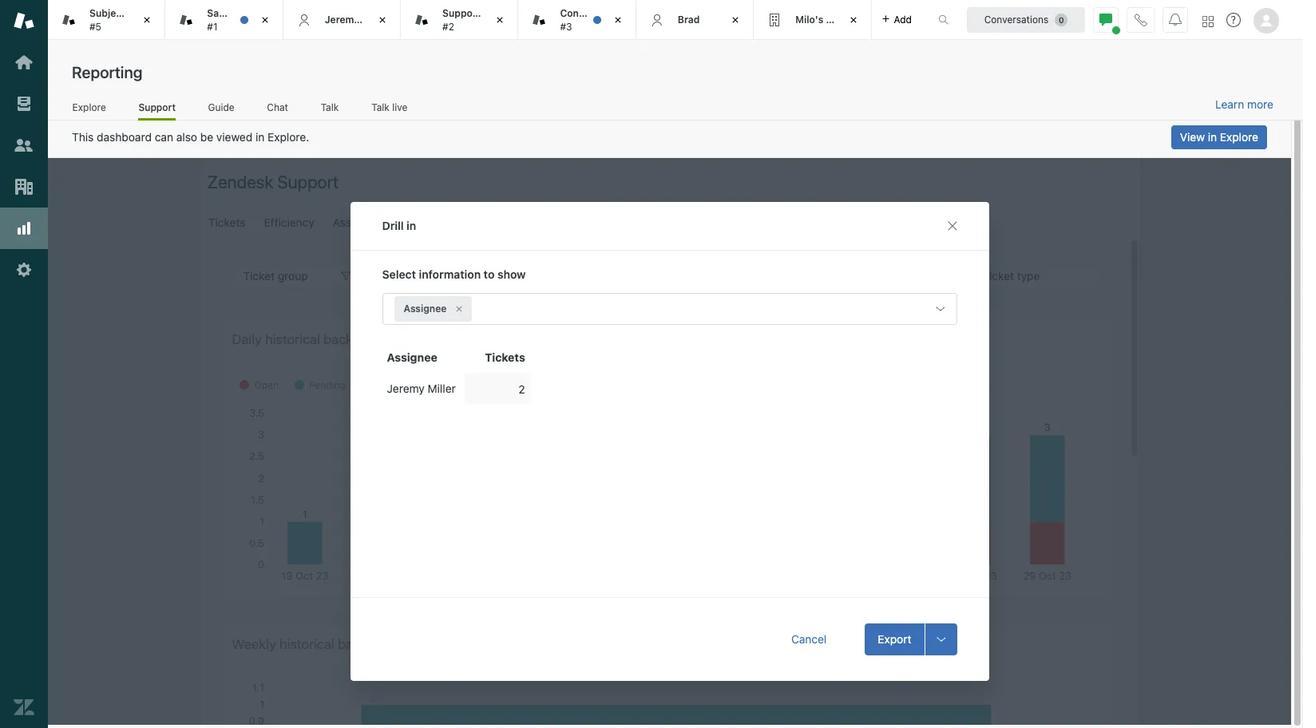 Task type: vqa. For each thing, say whether or not it's contained in the screenshot.
the leftmost Talk
yes



Task type: describe. For each thing, give the bounding box(es) containing it.
#5
[[89, 20, 101, 32]]

close image for tab containing subject line
[[139, 12, 155, 28]]

views image
[[14, 93, 34, 114]]

this dashboard can also be viewed in explore.
[[72, 130, 309, 144]]

subject line #5
[[89, 7, 148, 32]]

explore.
[[268, 130, 309, 144]]

customers image
[[14, 135, 34, 156]]

guide link
[[208, 101, 235, 118]]

reporting
[[72, 63, 143, 81]]

close image for brad 'tab'
[[728, 12, 744, 28]]

subject
[[89, 7, 125, 19]]

add button
[[872, 0, 922, 39]]

close image for jeremy miller tab
[[375, 12, 391, 28]]

view
[[1181, 130, 1206, 144]]

close image inside #1 tab
[[257, 12, 273, 28]]

jeremy
[[325, 13, 360, 25]]

zendesk products image
[[1203, 16, 1214, 27]]

talk live
[[372, 101, 408, 113]]

guide
[[208, 101, 235, 113]]

close image for 3rd tab from left
[[846, 12, 862, 28]]

contact
[[560, 7, 598, 19]]

add
[[894, 13, 912, 25]]

zendesk support image
[[14, 10, 34, 31]]

brad
[[678, 13, 700, 25]]

learn more link
[[1216, 97, 1274, 112]]

live
[[392, 101, 408, 113]]

jeremy miller
[[325, 13, 388, 25]]

#2 tab
[[401, 0, 519, 40]]

admin image
[[14, 260, 34, 280]]

line
[[128, 7, 148, 19]]

miller
[[362, 13, 388, 25]]

zendesk image
[[14, 697, 34, 718]]

more
[[1248, 97, 1274, 111]]



Task type: locate. For each thing, give the bounding box(es) containing it.
learn
[[1216, 97, 1245, 111]]

0 horizontal spatial tab
[[48, 0, 166, 40]]

explore inside button
[[1221, 130, 1259, 144]]

1 tab from the left
[[48, 0, 166, 40]]

talk left live
[[372, 101, 390, 113]]

1 talk from the left
[[321, 101, 339, 113]]

learn more
[[1216, 97, 1274, 111]]

explore up this at the top of page
[[72, 101, 106, 113]]

1 horizontal spatial in
[[1209, 130, 1218, 144]]

close image right #1
[[257, 12, 273, 28]]

in inside button
[[1209, 130, 1218, 144]]

in
[[256, 130, 265, 144], [1209, 130, 1218, 144]]

can
[[155, 130, 173, 144]]

2 talk from the left
[[372, 101, 390, 113]]

this
[[72, 130, 94, 144]]

dashboard
[[97, 130, 152, 144]]

1 vertical spatial explore
[[1221, 130, 1259, 144]]

#2
[[443, 20, 454, 32]]

2 close image from the left
[[492, 12, 508, 28]]

close image right subject
[[139, 12, 155, 28]]

talk link
[[321, 101, 339, 118]]

talk for talk live
[[372, 101, 390, 113]]

be
[[200, 130, 213, 144]]

1 horizontal spatial tab
[[519, 0, 637, 40]]

contact #3
[[560, 7, 598, 32]]

3 tab from the left
[[754, 0, 872, 40]]

talk
[[321, 101, 339, 113], [372, 101, 390, 113]]

0 horizontal spatial talk
[[321, 101, 339, 113]]

jeremy miller tab
[[283, 0, 401, 40]]

2 tab from the left
[[519, 0, 637, 40]]

0 horizontal spatial close image
[[257, 12, 273, 28]]

#3
[[560, 20, 572, 32]]

talk live link
[[371, 101, 408, 118]]

close image inside brad 'tab'
[[728, 12, 744, 28]]

explore
[[72, 101, 106, 113], [1221, 130, 1259, 144]]

1 close image from the left
[[257, 12, 273, 28]]

2 horizontal spatial tab
[[754, 0, 872, 40]]

close image inside jeremy miller tab
[[375, 12, 391, 28]]

close image inside #2 tab
[[492, 12, 508, 28]]

explore down learn more link
[[1221, 130, 1259, 144]]

view in explore button
[[1172, 125, 1268, 149]]

close image
[[257, 12, 273, 28], [375, 12, 391, 28], [846, 12, 862, 28]]

talk inside talk live link
[[372, 101, 390, 113]]

button displays agent's chat status as online. image
[[1100, 13, 1113, 26]]

close image for #2 tab
[[492, 12, 508, 28]]

close image inside tab
[[846, 12, 862, 28]]

3 close image from the left
[[610, 12, 626, 28]]

main element
[[0, 0, 48, 729]]

close image left add dropdown button
[[846, 12, 862, 28]]

tab containing contact
[[519, 0, 637, 40]]

1 horizontal spatial talk
[[372, 101, 390, 113]]

conversations button
[[967, 7, 1086, 32]]

2 close image from the left
[[375, 12, 391, 28]]

brad tab
[[637, 0, 754, 40]]

tab
[[48, 0, 166, 40], [519, 0, 637, 40], [754, 0, 872, 40]]

1 in from the left
[[256, 130, 265, 144]]

support
[[139, 101, 176, 113]]

2 horizontal spatial close image
[[846, 12, 862, 28]]

chat
[[267, 101, 288, 113]]

get help image
[[1227, 13, 1241, 27]]

1 horizontal spatial close image
[[375, 12, 391, 28]]

in right viewed
[[256, 130, 265, 144]]

talk right chat
[[321, 101, 339, 113]]

support link
[[139, 101, 176, 121]]

tab containing subject line
[[48, 0, 166, 40]]

3 close image from the left
[[846, 12, 862, 28]]

view in explore
[[1181, 130, 1259, 144]]

close image
[[139, 12, 155, 28], [492, 12, 508, 28], [610, 12, 626, 28], [728, 12, 744, 28]]

talk for talk
[[321, 101, 339, 113]]

1 close image from the left
[[139, 12, 155, 28]]

reporting image
[[14, 218, 34, 239]]

conversations
[[985, 13, 1049, 25]]

0 horizontal spatial explore
[[72, 101, 106, 113]]

get started image
[[14, 52, 34, 73]]

in right 'view' at the top
[[1209, 130, 1218, 144]]

talk inside talk link
[[321, 101, 339, 113]]

#1
[[207, 20, 218, 32]]

close image right contact #3
[[610, 12, 626, 28]]

explore link
[[72, 101, 107, 118]]

1 horizontal spatial explore
[[1221, 130, 1259, 144]]

also
[[176, 130, 197, 144]]

close image right jeremy
[[375, 12, 391, 28]]

4 close image from the left
[[728, 12, 744, 28]]

0 vertical spatial explore
[[72, 101, 106, 113]]

chat link
[[267, 101, 289, 118]]

#1 tab
[[166, 0, 283, 40]]

organizations image
[[14, 177, 34, 197]]

notifications image
[[1170, 13, 1182, 26]]

close image right brad
[[728, 12, 744, 28]]

tabs tab list
[[48, 0, 922, 40]]

2 in from the left
[[1209, 130, 1218, 144]]

viewed
[[216, 130, 253, 144]]

0 horizontal spatial in
[[256, 130, 265, 144]]

close image right the #2
[[492, 12, 508, 28]]



